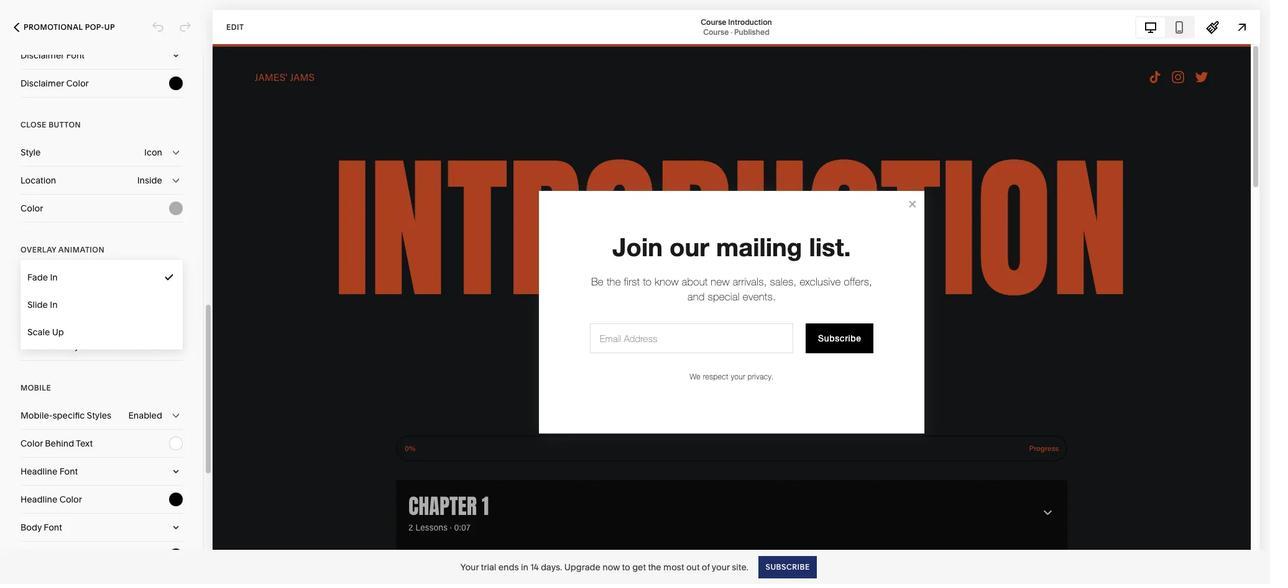 Task type: locate. For each thing, give the bounding box(es) containing it.
disclaimer inside button
[[21, 78, 64, 89]]

2 disclaimer from the top
[[21, 78, 64, 89]]

headline inside headline font button
[[21, 466, 57, 477]]

font inside 'button'
[[66, 50, 85, 61]]

headline
[[21, 466, 57, 477], [21, 494, 57, 505]]

your trial ends in 14 days. upgrade now to get the most out of your site.
[[461, 561, 749, 573]]

1 headline from the top
[[21, 466, 57, 477]]

0 vertical spatial course
[[701, 17, 727, 26]]

in right fade
[[50, 272, 58, 283]]

color inside 'button'
[[21, 438, 43, 449]]

disclaimer down disclaimer font
[[21, 78, 64, 89]]

0 vertical spatial disclaimer
[[21, 50, 64, 61]]

2 overlay from the top
[[21, 314, 56, 323]]

days.
[[541, 561, 563, 573]]

overlay up scale
[[21, 314, 56, 323]]

now
[[603, 561, 620, 573]]

disclaimer down promotional
[[21, 50, 64, 61]]

2 vertical spatial font
[[44, 522, 62, 533]]

1 vertical spatial overlay
[[21, 314, 56, 323]]

disclaimer color button
[[21, 70, 183, 97]]

font right the body
[[44, 522, 62, 533]]

site.
[[732, 561, 749, 573]]

course left · in the top right of the page
[[704, 27, 729, 36]]

0 vertical spatial in
[[50, 272, 58, 283]]

font down behind
[[59, 466, 78, 477]]

design
[[59, 314, 89, 323]]

0 vertical spatial overlay
[[21, 245, 56, 254]]

font inside button
[[44, 522, 62, 533]]

headline font
[[21, 466, 78, 477]]

up
[[104, 22, 115, 32], [52, 327, 64, 338]]

1 horizontal spatial up
[[104, 22, 115, 32]]

0 vertical spatial headline
[[21, 466, 57, 477]]

0 horizontal spatial up
[[52, 327, 64, 338]]

disclaimer inside 'button'
[[21, 50, 64, 61]]

overlay up fade
[[21, 245, 56, 254]]

color
[[66, 78, 89, 89], [21, 203, 43, 214], [21, 438, 43, 449], [59, 494, 82, 505]]

headline up headline color
[[21, 466, 57, 477]]

headline up body font
[[21, 494, 57, 505]]

headline font button
[[21, 458, 183, 485]]

scale up
[[27, 327, 64, 338]]

tab list
[[1137, 17, 1194, 37]]

behind
[[45, 438, 74, 449]]

1 overlay from the top
[[21, 245, 56, 254]]

promotional
[[24, 22, 83, 32]]

·
[[731, 27, 733, 36]]

disclaimer color
[[21, 78, 89, 89]]

animation
[[58, 245, 105, 254]]

fade
[[27, 272, 48, 283]]

in
[[50, 272, 58, 283], [50, 299, 58, 310]]

disclaimer font button
[[21, 42, 183, 69]]

course left introduction
[[701, 17, 727, 26]]

color up overlay animation at the left of page
[[21, 203, 43, 214]]

14
[[531, 561, 539, 573]]

font inside button
[[59, 466, 78, 477]]

course
[[701, 17, 727, 26], [704, 27, 729, 36]]

up down overlay design
[[52, 327, 64, 338]]

body font button
[[21, 514, 183, 541]]

color left behind
[[21, 438, 43, 449]]

1 in from the top
[[50, 272, 58, 283]]

1 vertical spatial disclaimer
[[21, 78, 64, 89]]

slide in
[[27, 299, 58, 310]]

overlay
[[21, 245, 56, 254], [21, 314, 56, 323]]

in up overlay design
[[50, 299, 58, 310]]

most
[[664, 561, 685, 573]]

up inside promotional pop-up button
[[104, 22, 115, 32]]

1 disclaimer from the top
[[21, 50, 64, 61]]

list box
[[21, 264, 183, 346]]

1 vertical spatial font
[[59, 466, 78, 477]]

body font
[[21, 522, 62, 533]]

0 vertical spatial font
[[66, 50, 85, 61]]

up up disclaimer font 'button'
[[104, 22, 115, 32]]

close
[[21, 120, 47, 129]]

your
[[712, 561, 730, 573]]

2 headline from the top
[[21, 494, 57, 505]]

in for fade in
[[50, 272, 58, 283]]

overlay for overlay design
[[21, 314, 56, 323]]

headline inside headline color button
[[21, 494, 57, 505]]

1 vertical spatial up
[[52, 327, 64, 338]]

2 in from the top
[[50, 299, 58, 310]]

promotional pop-up
[[24, 22, 115, 32]]

font
[[66, 50, 85, 61], [59, 466, 78, 477], [44, 522, 62, 533]]

pop-
[[85, 22, 104, 32]]

button
[[49, 120, 81, 129]]

introduction
[[729, 17, 772, 26]]

out
[[687, 561, 700, 573]]

disclaimer font
[[21, 50, 85, 61]]

overlay for overlay animation
[[21, 245, 56, 254]]

overlay design
[[21, 314, 89, 323]]

1 vertical spatial in
[[50, 299, 58, 310]]

font down promotional pop-up
[[66, 50, 85, 61]]

0 vertical spatial up
[[104, 22, 115, 32]]

1 vertical spatial headline
[[21, 494, 57, 505]]

disclaimer
[[21, 50, 64, 61], [21, 78, 64, 89]]



Task type: describe. For each thing, give the bounding box(es) containing it.
to
[[622, 561, 631, 573]]

edit button
[[218, 16, 252, 39]]

color behind text button
[[21, 430, 183, 457]]

color behind text
[[21, 438, 93, 449]]

1 vertical spatial course
[[704, 27, 729, 36]]

color down disclaimer font 'button'
[[66, 78, 89, 89]]

mobile
[[21, 383, 51, 393]]

of
[[702, 561, 710, 573]]

headline for headline font
[[21, 466, 57, 477]]

close button
[[21, 120, 81, 129]]

disclaimer for disclaimer color
[[21, 78, 64, 89]]

text
[[76, 438, 93, 449]]

ends
[[499, 561, 519, 573]]

in for slide in
[[50, 299, 58, 310]]

scale
[[27, 327, 50, 338]]

trial
[[481, 561, 497, 573]]

font for headline font
[[59, 466, 78, 477]]

color button
[[21, 195, 183, 222]]

the
[[648, 561, 662, 573]]

get
[[633, 561, 646, 573]]

promotional pop-up button
[[0, 14, 129, 41]]

up inside list box
[[52, 327, 64, 338]]

color down headline font
[[59, 494, 82, 505]]

style
[[21, 272, 41, 283]]

published
[[735, 27, 770, 36]]

color inside "button"
[[21, 203, 43, 214]]

your
[[461, 561, 479, 573]]

overlay animation
[[21, 245, 105, 254]]

in
[[521, 561, 529, 573]]

body
[[21, 522, 42, 533]]

headline for headline color
[[21, 494, 57, 505]]

font for body font
[[44, 522, 62, 533]]

slide
[[27, 299, 48, 310]]

headline color button
[[21, 486, 183, 513]]

font for disclaimer font
[[66, 50, 85, 61]]

headline color
[[21, 494, 82, 505]]

upgrade
[[565, 561, 601, 573]]

edit
[[226, 22, 244, 31]]

list box containing fade in
[[21, 264, 183, 346]]

Style field
[[21, 264, 183, 291]]

course introduction course · published
[[701, 17, 772, 36]]

fade in
[[27, 272, 58, 283]]

disclaimer for disclaimer font
[[21, 50, 64, 61]]



Task type: vqa. For each thing, say whether or not it's contained in the screenshot.
Add in Add a section Sections are containers that you can fill in with content.
no



